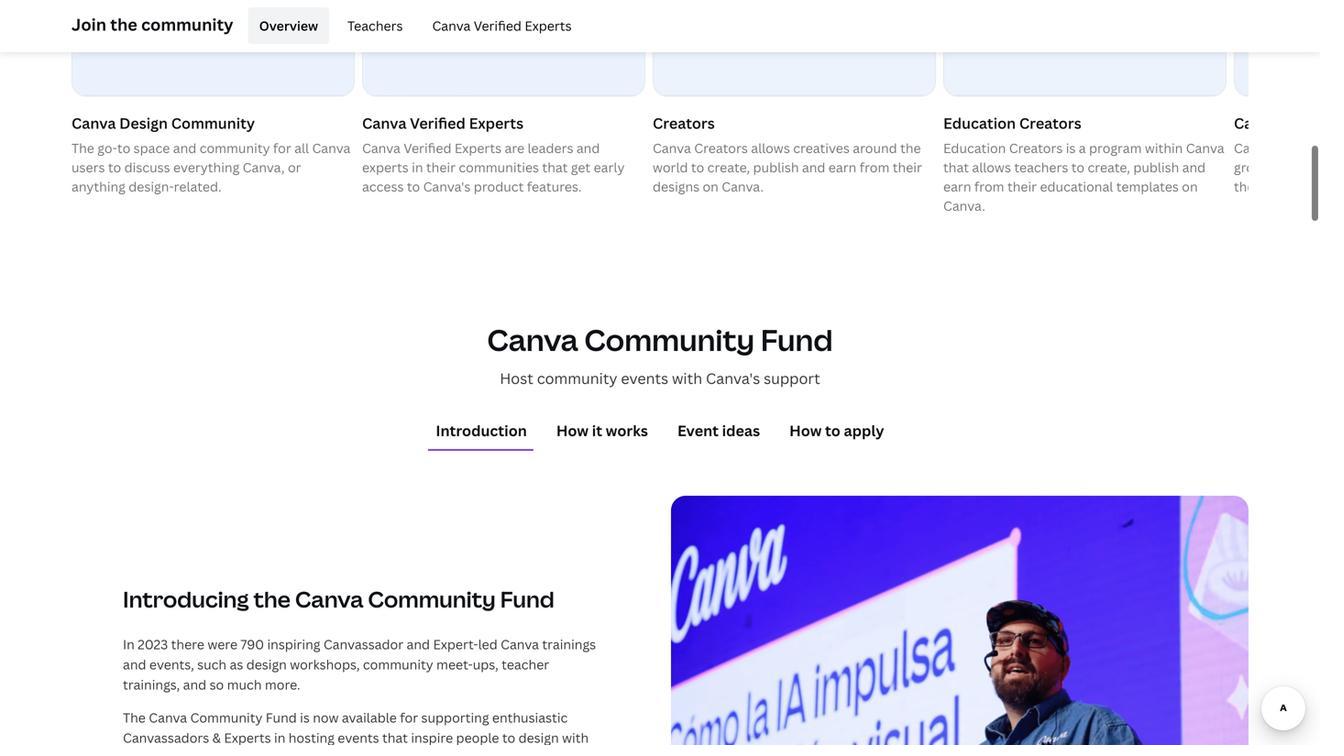 Task type: describe. For each thing, give the bounding box(es) containing it.
get
[[571, 159, 591, 176]]

discuss
[[124, 159, 170, 176]]

and inside canva verified experts canva verified experts are leaders and experts in their communities that get early access to canva's product features.
[[577, 139, 600, 157]]

the for join the community
[[110, 13, 137, 36]]

design-
[[129, 178, 174, 195]]

fund inside canva community fund host community events with canva's support
[[761, 320, 833, 360]]

teacher
[[1276, 139, 1321, 157]]

and left so
[[183, 677, 207, 694]]

supporting
[[421, 710, 489, 727]]

from inside 'education creators education creators is a program within canva that allows teachers to create, publish and earn from their educational templates on canva.'
[[975, 178, 1005, 195]]

early
[[594, 159, 625, 176]]

create, inside creators canva creators allows creatives around the world to create, publish and earn from their designs on canva.
[[708, 159, 750, 176]]

all
[[295, 139, 309, 157]]

program
[[1090, 139, 1142, 157]]

join the community
[[72, 13, 234, 36]]

such
[[197, 657, 227, 674]]

on inside creators canva creators allows creatives around the world to create, publish and earn from their designs on canva.
[[703, 178, 719, 195]]

templates
[[1117, 178, 1179, 195]]

teachers
[[1015, 159, 1069, 176]]

inspire
[[411, 730, 453, 746]]

community inside canva community fund host community events with canva's support
[[585, 320, 755, 360]]

canva verified experts canva verified experts are leaders and experts in their communities that get early access to canva's product features.
[[362, 113, 625, 195]]

ups,
[[473, 657, 499, 674]]

canva inside the 'the canva community fund is now available for supporting enthusiastic canvassadors & experts in hosting events that inspire people to design wit'
[[149, 710, 187, 727]]

introduction
[[436, 421, 527, 441]]

designs
[[653, 178, 700, 195]]

that inside 'education creators education creators is a program within canva that allows teachers to create, publish and earn from their educational templates on canva.'
[[944, 159, 970, 176]]

in
[[123, 636, 135, 654]]

events,
[[149, 657, 194, 674]]

a
[[1079, 139, 1087, 157]]

community inside canva community fund host community events with canva's support
[[537, 369, 618, 388]]

as
[[230, 657, 243, 674]]

features.
[[527, 178, 582, 195]]

community up "expert-"
[[368, 585, 496, 615]]

canva's inside canva verified experts canva verified experts are leaders and experts in their communities that get early access to canva's product features.
[[423, 178, 471, 195]]

canva. inside 'education creators education creators is a program within canva that allows teachers to create, publish and earn from their educational templates on canva.'
[[944, 197, 986, 215]]

that inside canva verified experts canva verified experts are leaders and experts in their communities that get early access to canva's product features.
[[542, 159, 568, 176]]

canvassador
[[324, 636, 404, 654]]

host
[[500, 369, 534, 388]]

their inside 'education creators education creators is a program within canva that allows teachers to create, publish and earn from their educational templates on canva.'
[[1008, 178, 1037, 195]]

2023
[[138, 636, 168, 654]]

to down go-
[[108, 159, 121, 176]]

creators up a
[[1020, 113, 1082, 133]]

introducing
[[123, 585, 249, 615]]

ideas
[[722, 421, 760, 441]]

for inside 'canva design community the go-to space and community for all canva users to discuss everything canva, or anything design-related.'
[[273, 139, 291, 157]]

introduction button
[[429, 413, 535, 449]]

canva's inside canva community fund host community events with canva's support
[[706, 369, 761, 388]]

the canva community fund is now available for supporting enthusiastic canvassadors & experts in hosting events that inspire people to design wit
[[123, 710, 589, 746]]

to inside 'education creators education creators is a program within canva that allows teachers to create, publish and earn from their educational templates on canva.'
[[1072, 159, 1085, 176]]

earn inside 'education creators education creators is a program within canva that allows teachers to create, publish and earn from their educational templates on canva.'
[[944, 178, 972, 195]]

trainings
[[542, 636, 596, 654]]

apply
[[844, 421, 885, 441]]

&
[[212, 730, 221, 746]]

available
[[342, 710, 397, 727]]

people
[[456, 730, 499, 746]]

teachers link
[[337, 7, 414, 44]]

canvassadors
[[123, 730, 209, 746]]

event
[[678, 421, 719, 441]]

how to apply
[[790, 421, 885, 441]]

anything
[[72, 178, 126, 195]]

te
[[1307, 113, 1321, 133]]

to inside creators canva creators allows creatives around the world to create, publish and earn from their designs on canva.
[[692, 159, 705, 176]]

to left space
[[117, 139, 131, 157]]

for inside the 'the canva community fund is now available for supporting enthusiastic canvassadors & experts in hosting events that inspire people to design wit'
[[400, 710, 418, 727]]

related.
[[174, 178, 222, 195]]

event ideas button
[[670, 413, 768, 449]]

communities
[[459, 159, 539, 176]]

community manager at event image
[[671, 496, 1249, 746]]

community inside 'canva design community the go-to space and community for all canva users to discuss everything canva, or anything design-related.'
[[171, 113, 255, 133]]

design inside in 2023 there were 790 inspiring canvassador and expert-led canva trainings and events, such as design workshops, community meet-ups, teacher trainings, and so much more.
[[246, 657, 287, 674]]

product
[[474, 178, 524, 195]]

hosting
[[289, 730, 335, 746]]

experts
[[362, 159, 409, 176]]

inspiring
[[267, 636, 321, 654]]

around
[[853, 139, 898, 157]]

design inside the 'the canva community fund is now available for supporting enthusiastic canvassadors & experts in hosting events that inspire people to design wit'
[[519, 730, 559, 746]]

verified for canva verified experts
[[474, 17, 522, 34]]

allows inside 'education creators education creators is a program within canva that allows teachers to create, publish and earn from their educational templates on canva.'
[[973, 159, 1012, 176]]

how for how it works
[[557, 421, 589, 441]]

creators up world
[[653, 113, 715, 133]]

for inside canva for te canva teacher
[[1282, 113, 1304, 133]]

2 vertical spatial verified
[[404, 139, 452, 157]]

enthusiastic
[[492, 710, 568, 727]]

everything
[[173, 159, 240, 176]]

canva verified experts
[[432, 17, 572, 34]]

more.
[[265, 677, 301, 694]]

educational
[[1041, 178, 1114, 195]]

experts inside the 'the canva community fund is now available for supporting enthusiastic canvassadors & experts in hosting events that inspire people to design wit'
[[224, 730, 271, 746]]

the for introducing the canva community fund
[[254, 585, 291, 615]]

2 education from the top
[[944, 139, 1007, 157]]

works
[[606, 421, 648, 441]]

introducing the canva community fund
[[123, 585, 555, 615]]

and inside 'canva design community the go-to space and community for all canva users to discuss everything canva, or anything design-related.'
[[173, 139, 197, 157]]

canva verified experts link
[[421, 7, 583, 44]]

menu bar containing overview
[[241, 7, 583, 44]]

creators canva creators allows creatives around the world to create, publish and earn from their designs on canva.
[[653, 113, 923, 195]]

teacher
[[502, 657, 550, 674]]

earn inside creators canva creators allows creatives around the world to create, publish and earn from their designs on canva.
[[829, 159, 857, 176]]



Task type: vqa. For each thing, say whether or not it's contained in the screenshot.


Task type: locate. For each thing, give the bounding box(es) containing it.
community inside the 'the canva community fund is now available for supporting enthusiastic canvassadors & experts in hosting events that inspire people to design wit'
[[190, 710, 263, 727]]

1 horizontal spatial publish
[[1134, 159, 1180, 176]]

that up features.
[[542, 159, 568, 176]]

2 horizontal spatial that
[[944, 159, 970, 176]]

canva. inside creators canva creators allows creatives around the world to create, publish and earn from their designs on canva.
[[722, 178, 764, 195]]

community
[[171, 113, 255, 133], [585, 320, 755, 360], [368, 585, 496, 615], [190, 710, 263, 727]]

create, right world
[[708, 159, 750, 176]]

to inside canva verified experts canva verified experts are leaders and experts in their communities that get early access to canva's product features.
[[407, 178, 420, 195]]

0 vertical spatial the
[[72, 139, 94, 157]]

1 vertical spatial events
[[338, 730, 379, 746]]

1 vertical spatial canva's
[[706, 369, 761, 388]]

to down 'enthusiastic' at the left bottom
[[503, 730, 516, 746]]

community
[[141, 13, 234, 36], [200, 139, 270, 157], [537, 369, 618, 388], [363, 657, 434, 674]]

in left hosting
[[274, 730, 286, 746]]

1 horizontal spatial from
[[975, 178, 1005, 195]]

publish inside 'education creators education creators is a program within canva that allows teachers to create, publish and earn from their educational templates on canva.'
[[1134, 159, 1180, 176]]

from down around
[[860, 159, 890, 176]]

in
[[412, 159, 423, 176], [274, 730, 286, 746]]

0 vertical spatial verified
[[474, 17, 522, 34]]

overview
[[259, 17, 318, 34]]

0 vertical spatial the
[[110, 13, 137, 36]]

their inside canva verified experts canva verified experts are leaders and experts in their communities that get early access to canva's product features.
[[426, 159, 456, 176]]

are
[[505, 139, 525, 157]]

to right access
[[407, 178, 420, 195]]

1 vertical spatial allows
[[973, 159, 1012, 176]]

creatives
[[794, 139, 850, 157]]

and inside 'education creators education creators is a program within canva that allows teachers to create, publish and earn from their educational templates on canva.'
[[1183, 159, 1206, 176]]

how for how to apply
[[790, 421, 822, 441]]

to up educational
[[1072, 159, 1085, 176]]

how
[[557, 421, 589, 441], [790, 421, 822, 441]]

fund down more.
[[266, 710, 297, 727]]

workshops,
[[290, 657, 360, 674]]

canva.
[[722, 178, 764, 195], [944, 197, 986, 215]]

in inside canva verified experts canva verified experts are leaders and experts in their communities that get early access to canva's product features.
[[412, 159, 423, 176]]

0 vertical spatial events
[[621, 369, 669, 388]]

trainings,
[[123, 677, 180, 694]]

join
[[72, 13, 106, 36]]

1 vertical spatial earn
[[944, 178, 972, 195]]

1 horizontal spatial that
[[542, 159, 568, 176]]

1 horizontal spatial events
[[621, 369, 669, 388]]

canva design community the go-to space and community for all canva users to discuss everything canva, or anything design-related.
[[72, 113, 351, 195]]

menu bar
[[241, 7, 583, 44]]

1 horizontal spatial allows
[[973, 159, 1012, 176]]

in right experts
[[412, 159, 423, 176]]

1 horizontal spatial earn
[[944, 178, 972, 195]]

1 on from the left
[[703, 178, 719, 195]]

the up 790
[[254, 585, 291, 615]]

were
[[208, 636, 238, 654]]

events inside canva community fund host community events with canva's support
[[621, 369, 669, 388]]

0 horizontal spatial is
[[300, 710, 310, 727]]

canva inside in 2023 there were 790 inspiring canvassador and expert-led canva trainings and events, such as design workshops, community meet-ups, teacher trainings, and so much more.
[[501, 636, 539, 654]]

0 horizontal spatial canva's
[[423, 178, 471, 195]]

0 vertical spatial education
[[944, 113, 1016, 133]]

0 horizontal spatial their
[[426, 159, 456, 176]]

1 horizontal spatial their
[[893, 159, 923, 176]]

1 how from the left
[[557, 421, 589, 441]]

0 horizontal spatial earn
[[829, 159, 857, 176]]

and down in
[[123, 657, 146, 674]]

2 vertical spatial fund
[[266, 710, 297, 727]]

1 horizontal spatial canva.
[[944, 197, 986, 215]]

is left a
[[1066, 139, 1076, 157]]

community inside in 2023 there were 790 inspiring canvassador and expert-led canva trainings and events, such as design workshops, community meet-ups, teacher trainings, and so much more.
[[363, 657, 434, 674]]

create, down program
[[1088, 159, 1131, 176]]

from inside creators canva creators allows creatives around the world to create, publish and earn from their designs on canva.
[[860, 159, 890, 176]]

1 horizontal spatial the
[[254, 585, 291, 615]]

community inside 'canva design community the go-to space and community for all canva users to discuss everything canva, or anything design-related.'
[[200, 139, 270, 157]]

so
[[210, 677, 224, 694]]

1 vertical spatial for
[[273, 139, 291, 157]]

and down creatives
[[802, 159, 826, 176]]

2 vertical spatial for
[[400, 710, 418, 727]]

community up the with
[[585, 320, 755, 360]]

their down teachers
[[1008, 178, 1037, 195]]

on right designs
[[703, 178, 719, 195]]

go-
[[97, 139, 117, 157]]

expert-
[[433, 636, 478, 654]]

0 vertical spatial fund
[[761, 320, 833, 360]]

design down 'enthusiastic' at the left bottom
[[519, 730, 559, 746]]

on inside 'education creators education creators is a program within canva that allows teachers to create, publish and earn from their educational templates on canva.'
[[1183, 178, 1198, 195]]

1 vertical spatial the
[[123, 710, 146, 727]]

that left teachers
[[944, 159, 970, 176]]

the right around
[[901, 139, 921, 157]]

experts inside menu bar
[[525, 17, 572, 34]]

0 vertical spatial earn
[[829, 159, 857, 176]]

verified for canva verified experts canva verified experts are leaders and experts in their communities that get early access to canva's product features.
[[410, 113, 466, 133]]

or
[[288, 159, 301, 176]]

0 horizontal spatial allows
[[751, 139, 790, 157]]

and down within
[[1183, 159, 1206, 176]]

allows inside creators canva creators allows creatives around the world to create, publish and earn from their designs on canva.
[[751, 139, 790, 157]]

event ideas
[[678, 421, 760, 441]]

0 horizontal spatial design
[[246, 657, 287, 674]]

and left "expert-"
[[407, 636, 430, 654]]

0 vertical spatial design
[[246, 657, 287, 674]]

1 vertical spatial from
[[975, 178, 1005, 195]]

1 vertical spatial the
[[901, 139, 921, 157]]

1 vertical spatial verified
[[410, 113, 466, 133]]

2 vertical spatial the
[[254, 585, 291, 615]]

1 vertical spatial education
[[944, 139, 1007, 157]]

is inside 'education creators education creators is a program within canva that allows teachers to create, publish and earn from their educational templates on canva.'
[[1066, 139, 1076, 157]]

that down available
[[382, 730, 408, 746]]

is inside the 'the canva community fund is now available for supporting enthusiastic canvassadors & experts in hosting events that inspire people to design wit'
[[300, 710, 310, 727]]

canva community fund host community events with canva's support
[[487, 320, 833, 388]]

0 horizontal spatial for
[[273, 139, 291, 157]]

canva's
[[423, 178, 471, 195], [706, 369, 761, 388]]

and up get
[[577, 139, 600, 157]]

creators up designs
[[695, 139, 748, 157]]

canva
[[432, 17, 471, 34], [72, 113, 116, 133], [362, 113, 407, 133], [1235, 113, 1279, 133], [312, 139, 351, 157], [362, 139, 401, 157], [653, 139, 691, 157], [1187, 139, 1225, 157], [1235, 139, 1273, 157], [487, 320, 579, 360], [295, 585, 364, 615], [501, 636, 539, 654], [149, 710, 187, 727]]

design
[[119, 113, 168, 133]]

1 horizontal spatial on
[[1183, 178, 1198, 195]]

led
[[478, 636, 498, 654]]

0 horizontal spatial the
[[72, 139, 94, 157]]

how to apply button
[[782, 413, 892, 449]]

publish
[[754, 159, 799, 176], [1134, 159, 1180, 176]]

earn
[[829, 159, 857, 176], [944, 178, 972, 195]]

2 horizontal spatial their
[[1008, 178, 1037, 195]]

canva's left product
[[423, 178, 471, 195]]

design
[[246, 657, 287, 674], [519, 730, 559, 746]]

canva's right the with
[[706, 369, 761, 388]]

1 horizontal spatial canva's
[[706, 369, 761, 388]]

1 vertical spatial canva.
[[944, 197, 986, 215]]

users
[[72, 159, 105, 176]]

for up inspire
[[400, 710, 418, 727]]

education creators education creators is a program within canva that allows teachers to create, publish and earn from their educational templates on canva.
[[944, 113, 1225, 215]]

1 vertical spatial is
[[300, 710, 310, 727]]

1 publish from the left
[[754, 159, 799, 176]]

0 horizontal spatial from
[[860, 159, 890, 176]]

their
[[426, 159, 456, 176], [893, 159, 923, 176], [1008, 178, 1037, 195]]

support
[[764, 369, 821, 388]]

to
[[117, 139, 131, 157], [108, 159, 121, 176], [692, 159, 705, 176], [1072, 159, 1085, 176], [407, 178, 420, 195], [826, 421, 841, 441], [503, 730, 516, 746]]

teachers
[[348, 17, 403, 34]]

that
[[542, 159, 568, 176], [944, 159, 970, 176], [382, 730, 408, 746]]

access
[[362, 178, 404, 195]]

how down support
[[790, 421, 822, 441]]

their down around
[[893, 159, 923, 176]]

1 create, from the left
[[708, 159, 750, 176]]

leaders
[[528, 139, 574, 157]]

how it works button
[[549, 413, 656, 449]]

canva for te canva teacher
[[1235, 113, 1321, 195]]

0 horizontal spatial the
[[110, 13, 137, 36]]

2 horizontal spatial the
[[901, 139, 921, 157]]

fund up trainings
[[500, 585, 555, 615]]

0 vertical spatial for
[[1282, 113, 1304, 133]]

how it works
[[557, 421, 648, 441]]

events inside the 'the canva community fund is now available for supporting enthusiastic canvassadors & experts in hosting events that inspire people to design wit'
[[338, 730, 379, 746]]

fund
[[761, 320, 833, 360], [500, 585, 555, 615], [266, 710, 297, 727]]

in 2023 there were 790 inspiring canvassador and expert-led canva trainings and events, such as design workshops, community meet-ups, teacher trainings, and so much more.
[[123, 636, 596, 694]]

space
[[134, 139, 170, 157]]

the inside the 'the canva community fund is now available for supporting enthusiastic canvassadors & experts in hosting events that inspire people to design wit'
[[123, 710, 146, 727]]

how left it
[[557, 421, 589, 441]]

publish down creatives
[[754, 159, 799, 176]]

1 horizontal spatial how
[[790, 421, 822, 441]]

and inside creators canva creators allows creatives around the world to create, publish and earn from their designs on canva.
[[802, 159, 826, 176]]

0 vertical spatial canva's
[[423, 178, 471, 195]]

2 on from the left
[[1183, 178, 1198, 195]]

0 horizontal spatial in
[[274, 730, 286, 746]]

world
[[653, 159, 688, 176]]

now
[[313, 710, 339, 727]]

the down trainings,
[[123, 710, 146, 727]]

community up "&"
[[190, 710, 263, 727]]

publish inside creators canva creators allows creatives around the world to create, publish and earn from their designs on canva.
[[754, 159, 799, 176]]

0 vertical spatial canva.
[[722, 178, 764, 195]]

canva inside canva community fund host community events with canva's support
[[487, 320, 579, 360]]

is for canva
[[300, 710, 310, 727]]

0 horizontal spatial canva.
[[722, 178, 764, 195]]

for
[[1282, 113, 1304, 133], [273, 139, 291, 157], [400, 710, 418, 727]]

much
[[227, 677, 262, 694]]

verified inside menu bar
[[474, 17, 522, 34]]

0 vertical spatial in
[[412, 159, 423, 176]]

1 horizontal spatial design
[[519, 730, 559, 746]]

to inside the 'the canva community fund is now available for supporting enthusiastic canvassadors & experts in hosting events that inspire people to design wit'
[[503, 730, 516, 746]]

verified
[[474, 17, 522, 34], [410, 113, 466, 133], [404, 139, 452, 157]]

0 horizontal spatial publish
[[754, 159, 799, 176]]

fund inside the 'the canva community fund is now available for supporting enthusiastic canvassadors & experts in hosting events that inspire people to design wit'
[[266, 710, 297, 727]]

1 horizontal spatial create,
[[1088, 159, 1131, 176]]

allows
[[751, 139, 790, 157], [973, 159, 1012, 176]]

1 horizontal spatial the
[[123, 710, 146, 727]]

2 how from the left
[[790, 421, 822, 441]]

1 horizontal spatial in
[[412, 159, 423, 176]]

publish down within
[[1134, 159, 1180, 176]]

0 vertical spatial is
[[1066, 139, 1076, 157]]

0 horizontal spatial create,
[[708, 159, 750, 176]]

community up everything
[[171, 113, 255, 133]]

the
[[110, 13, 137, 36], [901, 139, 921, 157], [254, 585, 291, 615]]

from left educational
[[975, 178, 1005, 195]]

2 create, from the left
[[1088, 159, 1131, 176]]

the inside creators canva creators allows creatives around the world to create, publish and earn from their designs on canva.
[[901, 139, 921, 157]]

education
[[944, 113, 1016, 133], [944, 139, 1007, 157]]

the up users
[[72, 139, 94, 157]]

1 horizontal spatial is
[[1066, 139, 1076, 157]]

canva inside creators canva creators allows creatives around the world to create, publish and earn from their designs on canva.
[[653, 139, 691, 157]]

1 vertical spatial in
[[274, 730, 286, 746]]

0 vertical spatial allows
[[751, 139, 790, 157]]

canva,
[[243, 159, 285, 176]]

to inside button
[[826, 421, 841, 441]]

with
[[672, 369, 703, 388]]

creators up teachers
[[1010, 139, 1063, 157]]

experts
[[525, 17, 572, 34], [469, 113, 524, 133], [455, 139, 502, 157], [224, 730, 271, 746]]

that inside the 'the canva community fund is now available for supporting enthusiastic canvassadors & experts in hosting events that inspire people to design wit'
[[382, 730, 408, 746]]

on
[[703, 178, 719, 195], [1183, 178, 1198, 195]]

their inside creators canva creators allows creatives around the world to create, publish and earn from their designs on canva.
[[893, 159, 923, 176]]

is for creators
[[1066, 139, 1076, 157]]

events
[[621, 369, 669, 388], [338, 730, 379, 746]]

1 horizontal spatial fund
[[500, 585, 555, 615]]

790
[[241, 636, 264, 654]]

allows left creatives
[[751, 139, 790, 157]]

1 vertical spatial design
[[519, 730, 559, 746]]

0 horizontal spatial fund
[[266, 710, 297, 727]]

to left apply
[[826, 421, 841, 441]]

meet-
[[437, 657, 473, 674]]

for left te
[[1282, 113, 1304, 133]]

fund up support
[[761, 320, 833, 360]]

from
[[860, 159, 890, 176], [975, 178, 1005, 195]]

0 horizontal spatial how
[[557, 421, 589, 441]]

0 horizontal spatial that
[[382, 730, 408, 746]]

0 vertical spatial from
[[860, 159, 890, 176]]

the right join
[[110, 13, 137, 36]]

there
[[171, 636, 204, 654]]

2 horizontal spatial fund
[[761, 320, 833, 360]]

1 horizontal spatial for
[[400, 710, 418, 727]]

0 horizontal spatial on
[[703, 178, 719, 195]]

it
[[592, 421, 603, 441]]

the inside 'canva design community the go-to space and community for all canva users to discuss everything canva, or anything design-related.'
[[72, 139, 94, 157]]

within
[[1146, 139, 1184, 157]]

create, inside 'education creators education creators is a program within canva that allows teachers to create, publish and earn from their educational templates on canva.'
[[1088, 159, 1131, 176]]

is
[[1066, 139, 1076, 157], [300, 710, 310, 727]]

to right world
[[692, 159, 705, 176]]

design down 790
[[246, 657, 287, 674]]

events left the with
[[621, 369, 669, 388]]

canva inside canva verified experts link
[[432, 17, 471, 34]]

canva inside 'education creators education creators is a program within canva that allows teachers to create, publish and earn from their educational templates on canva.'
[[1187, 139, 1225, 157]]

for left all
[[273, 139, 291, 157]]

in inside the 'the canva community fund is now available for supporting enthusiastic canvassadors & experts in hosting events that inspire people to design wit'
[[274, 730, 286, 746]]

their right experts
[[426, 159, 456, 176]]

is up hosting
[[300, 710, 310, 727]]

overview link
[[248, 7, 329, 44]]

1 education from the top
[[944, 113, 1016, 133]]

2 publish from the left
[[1134, 159, 1180, 176]]

allows left teachers
[[973, 159, 1012, 176]]

0 horizontal spatial events
[[338, 730, 379, 746]]

2 horizontal spatial for
[[1282, 113, 1304, 133]]

and up everything
[[173, 139, 197, 157]]

1 vertical spatial fund
[[500, 585, 555, 615]]

events down available
[[338, 730, 379, 746]]

on right templates
[[1183, 178, 1198, 195]]



